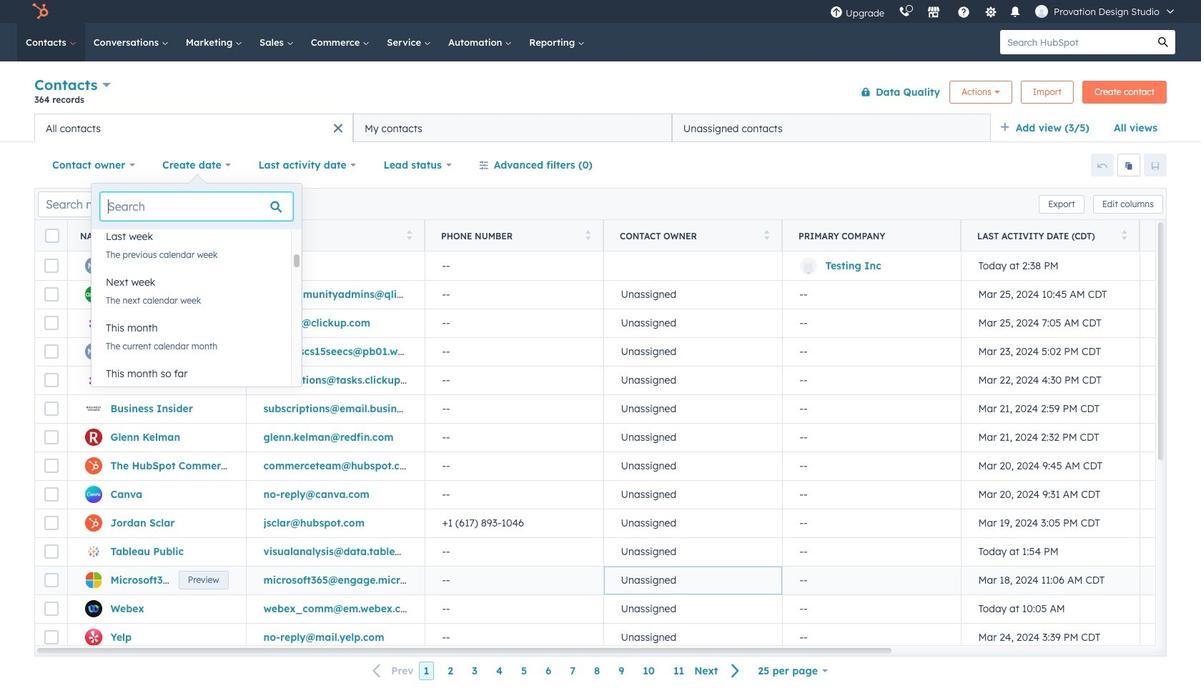 Task type: locate. For each thing, give the bounding box(es) containing it.
press to sort. image for second press to sort. element from left
[[407, 230, 412, 240]]

marketplaces image
[[928, 6, 941, 19]]

list box
[[92, 222, 302, 406]]

3 press to sort. image from the left
[[1122, 230, 1127, 240]]

1 press to sort. image from the left
[[407, 230, 412, 240]]

press to sort. image
[[228, 230, 233, 240], [585, 230, 591, 240], [1122, 230, 1127, 240]]

pagination navigation
[[364, 662, 749, 681]]

press to sort. image
[[407, 230, 412, 240], [764, 230, 770, 240]]

1 press to sort. image from the left
[[228, 230, 233, 240]]

1 press to sort. element from the left
[[228, 230, 233, 242]]

1 horizontal spatial press to sort. image
[[585, 230, 591, 240]]

2 press to sort. image from the left
[[585, 230, 591, 240]]

0 horizontal spatial press to sort. image
[[407, 230, 412, 240]]

0 horizontal spatial press to sort. image
[[228, 230, 233, 240]]

james peterson image
[[1036, 5, 1049, 18]]

2 press to sort. element from the left
[[407, 230, 412, 242]]

2 press to sort. image from the left
[[764, 230, 770, 240]]

2 horizontal spatial press to sort. image
[[1122, 230, 1127, 240]]

banner
[[34, 73, 1167, 114]]

press to sort. element
[[228, 230, 233, 242], [407, 230, 412, 242], [585, 230, 591, 242], [764, 230, 770, 242], [1122, 230, 1127, 242]]

column header
[[783, 220, 962, 252]]

Search name, phone, email addresses, or company search field
[[38, 191, 212, 217]]

menu
[[823, 0, 1185, 23]]

1 horizontal spatial press to sort. image
[[764, 230, 770, 240]]



Task type: describe. For each thing, give the bounding box(es) containing it.
Search HubSpot search field
[[1001, 30, 1152, 54]]

Search search field
[[100, 192, 293, 221]]

4 press to sort. element from the left
[[764, 230, 770, 242]]

5 press to sort. element from the left
[[1122, 230, 1127, 242]]

3 press to sort. element from the left
[[585, 230, 591, 242]]

press to sort. image for 2nd press to sort. element from right
[[764, 230, 770, 240]]



Task type: vqa. For each thing, say whether or not it's contained in the screenshot.
fifth Press to sort. element from right
yes



